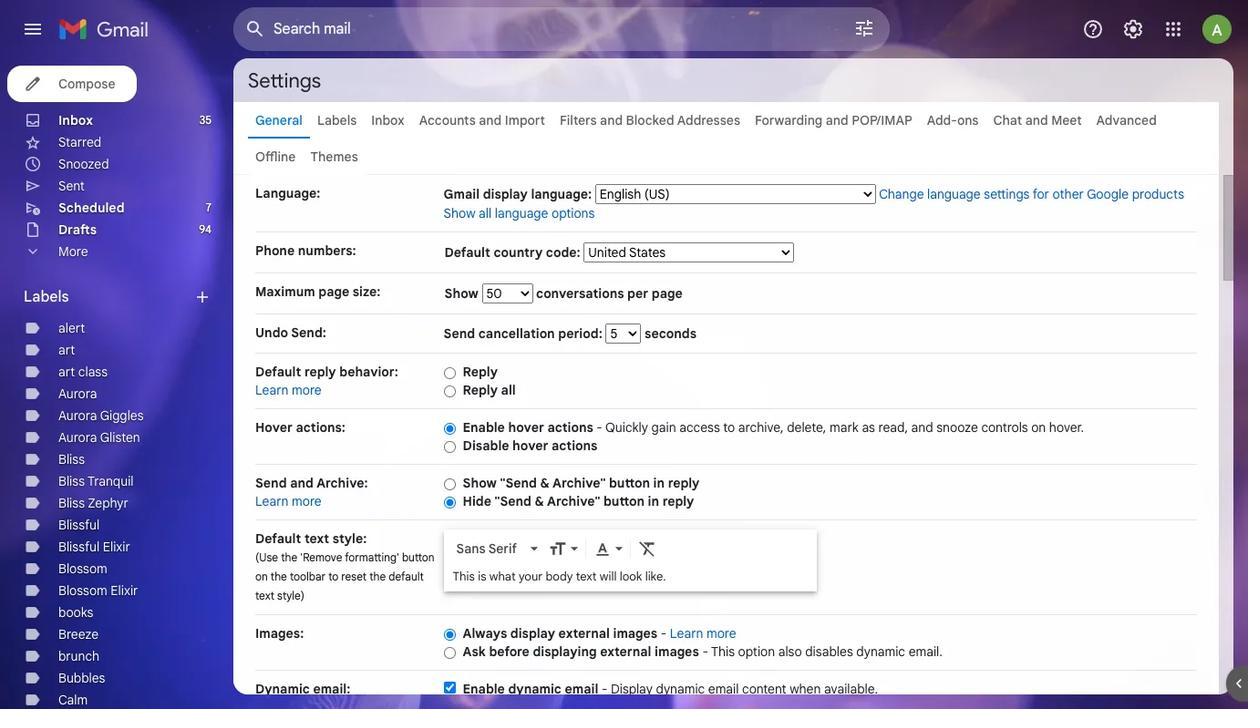 Task type: describe. For each thing, give the bounding box(es) containing it.
quickly
[[606, 420, 649, 436]]

read,
[[879, 420, 909, 436]]

advanced search options image
[[847, 10, 883, 47]]

labels navigation
[[0, 58, 234, 710]]

ons
[[958, 112, 979, 129]]

Enable hover actions radio
[[444, 422, 456, 436]]

enable hover actions - quickly gain access to archive, delete, mark as read, and snooze controls on hover.
[[463, 420, 1085, 436]]

forwarding and pop/imap
[[755, 112, 913, 129]]

sans serif option
[[453, 540, 527, 559]]

elixir for blissful elixir
[[103, 539, 130, 556]]

also
[[779, 644, 802, 660]]

Reply radio
[[444, 367, 456, 380]]

ask before displaying external images - this option also disables dynamic email.
[[463, 644, 943, 660]]

- left display
[[602, 681, 608, 698]]

- left quickly
[[597, 420, 603, 436]]

formatting options toolbar
[[449, 532, 811, 566]]

0 horizontal spatial text
[[255, 589, 275, 603]]

forwarding
[[755, 112, 823, 129]]

1 horizontal spatial page
[[652, 286, 683, 302]]

actions for enable
[[548, 420, 594, 436]]

display for always
[[511, 626, 556, 642]]

1 inbox link from the left
[[58, 112, 93, 129]]

2 horizontal spatial text
[[576, 569, 597, 585]]

35
[[200, 113, 212, 127]]

period:
[[559, 326, 603, 342]]

options
[[552, 205, 595, 222]]

accounts
[[419, 112, 476, 129]]

support image
[[1083, 18, 1105, 40]]

phone numbers:
[[255, 243, 356, 259]]

(use
[[255, 551, 278, 565]]

in for hide "send & archive" button in reply
[[648, 494, 660, 510]]

body
[[546, 569, 573, 585]]

hover for enable
[[509, 420, 544, 436]]

conversations per page
[[533, 286, 683, 302]]

hover for disable
[[513, 438, 549, 454]]

Ask before displaying external images radio
[[444, 647, 456, 660]]

art class link
[[58, 364, 108, 380]]

chat
[[994, 112, 1023, 129]]

blissful elixir
[[58, 539, 130, 556]]

reply for reply
[[463, 364, 498, 380]]

change language settings for other google products
[[879, 186, 1185, 203]]

breeze link
[[58, 627, 99, 643]]

language:
[[255, 185, 320, 202]]

aurora giggles
[[58, 408, 144, 424]]

main menu image
[[22, 18, 44, 40]]

button inside default text style: (use the 'remove formatting' button on the toolbar to reset the default text style)
[[402, 551, 435, 565]]

and for blocked
[[600, 112, 623, 129]]

snooze
[[937, 420, 979, 436]]

bliss for bliss link
[[58, 452, 85, 468]]

archive" for show
[[553, 475, 606, 492]]

send:
[[291, 325, 327, 341]]

sans serif
[[457, 541, 517, 558]]

archive" for hide
[[547, 494, 601, 510]]

giggles
[[100, 408, 144, 424]]

send for send cancellation period:
[[444, 326, 475, 342]]

1 horizontal spatial text
[[305, 531, 329, 547]]

this is what your body text will look like.
[[453, 569, 666, 585]]

aurora for aurora glisten
[[58, 430, 97, 446]]

change
[[879, 186, 925, 203]]

always
[[463, 626, 507, 642]]

send for send and archive: learn more
[[255, 475, 287, 492]]

art for art class
[[58, 364, 75, 380]]

controls
[[982, 420, 1029, 436]]

aurora link
[[58, 386, 97, 402]]

aurora for aurora giggles
[[58, 408, 97, 424]]

calm link
[[58, 692, 88, 709]]

all for reply
[[501, 382, 516, 399]]

elixir for blossom elixir
[[111, 583, 138, 599]]

labels for labels "heading"
[[24, 288, 69, 307]]

blissful for blissful link
[[58, 517, 100, 534]]

on inside default text style: (use the 'remove formatting' button on the toolbar to reset the default text style)
[[255, 570, 268, 584]]

country
[[494, 244, 543, 261]]

blossom link
[[58, 561, 107, 577]]

"send for hide
[[495, 494, 532, 510]]

undo
[[255, 325, 288, 341]]

settings image
[[1123, 18, 1145, 40]]

phone
[[255, 243, 295, 259]]

inbox for second inbox link from the right
[[58, 112, 93, 129]]

send cancellation period:
[[444, 326, 606, 342]]

reply for show "send & archive" button in reply
[[668, 475, 700, 492]]

default reply behavior: learn more
[[255, 364, 398, 399]]

available.
[[825, 681, 879, 698]]

more button
[[0, 241, 219, 263]]

enable for enable dynamic email - display dynamic email content when available.
[[463, 681, 505, 698]]

bubbles
[[58, 670, 105, 687]]

art for art link
[[58, 342, 75, 358]]

displaying
[[533, 644, 597, 660]]

filters
[[560, 112, 597, 129]]

sent link
[[58, 178, 85, 194]]

bliss tranquil link
[[58, 473, 134, 490]]

remove formatting ‪(⌘\)‬ image
[[638, 540, 656, 559]]

archive,
[[739, 420, 784, 436]]

chat and meet link
[[994, 112, 1082, 129]]

enable for enable hover actions - quickly gain access to archive, delete, mark as read, and snooze controls on hover.
[[463, 420, 505, 436]]

& for show
[[541, 475, 550, 492]]

show "send & archive" button in reply
[[463, 475, 700, 492]]

0 vertical spatial external
[[559, 626, 610, 642]]

starred link
[[58, 134, 101, 151]]

compose
[[58, 76, 115, 92]]

7
[[206, 201, 212, 214]]

accounts and import link
[[419, 112, 545, 129]]

reset
[[341, 570, 367, 584]]

2 inbox link from the left
[[372, 112, 405, 129]]

option
[[738, 644, 775, 660]]

books
[[58, 605, 93, 621]]

learn more link for default
[[255, 382, 322, 399]]

google
[[1087, 186, 1129, 203]]

chat and meet
[[994, 112, 1082, 129]]

1 vertical spatial images
[[655, 644, 699, 660]]

maximum page size:
[[255, 284, 381, 300]]

cancellation
[[479, 326, 555, 342]]

the right '(use'
[[281, 551, 298, 565]]

add-ons
[[928, 112, 979, 129]]

Search mail text field
[[274, 20, 803, 38]]

0 horizontal spatial dynamic
[[509, 681, 562, 698]]

and right "read,"
[[912, 420, 934, 436]]

bliss for bliss tranquil
[[58, 473, 85, 490]]

settings
[[248, 68, 321, 93]]

sans
[[457, 541, 486, 558]]

to inside default text style: (use the 'remove formatting' button on the toolbar to reset the default text style)
[[329, 570, 339, 584]]

labels link
[[317, 112, 357, 129]]

add-ons link
[[928, 112, 979, 129]]

and for meet
[[1026, 112, 1049, 129]]

scheduled
[[58, 200, 125, 216]]

'remove
[[300, 551, 342, 565]]

add-
[[928, 112, 958, 129]]

when
[[790, 681, 821, 698]]

bliss zephyr link
[[58, 495, 129, 512]]

gmail image
[[58, 11, 158, 47]]

email:
[[313, 681, 351, 698]]

toolbar
[[290, 570, 326, 584]]

blissful for blissful elixir
[[58, 539, 100, 556]]



Task type: vqa. For each thing, say whether or not it's contained in the screenshot.


Task type: locate. For each thing, give the bounding box(es) containing it.
1 vertical spatial bliss
[[58, 473, 85, 490]]

2 vertical spatial text
[[255, 589, 275, 603]]

and left import
[[479, 112, 502, 129]]

0 vertical spatial art
[[58, 342, 75, 358]]

Hide "Send & Archive" button in reply radio
[[444, 496, 456, 510]]

this
[[453, 569, 475, 585], [711, 644, 735, 660]]

"send down disable hover actions
[[500, 475, 537, 492]]

inbox right labels link
[[372, 112, 405, 129]]

learn more link up "hover actions:"
[[255, 382, 322, 399]]

0 horizontal spatial on
[[255, 570, 268, 584]]

text up 'remove on the bottom of page
[[305, 531, 329, 547]]

drafts
[[58, 222, 97, 238]]

art down alert "link"
[[58, 342, 75, 358]]

page
[[319, 284, 350, 300], [652, 286, 683, 302]]

aurora down aurora link
[[58, 408, 97, 424]]

blissful down bliss zephyr
[[58, 517, 100, 534]]

more for and
[[292, 494, 322, 510]]

starred
[[58, 134, 101, 151]]

0 horizontal spatial send
[[255, 475, 287, 492]]

blossom down blossom link on the bottom
[[58, 583, 107, 599]]

learn up "hover" at the left
[[255, 382, 289, 399]]

default inside default reply behavior: learn more
[[255, 364, 301, 380]]

1 vertical spatial default
[[255, 364, 301, 380]]

2 vertical spatial learn more link
[[670, 626, 737, 642]]

advanced
[[1097, 112, 1158, 129]]

1 aurora from the top
[[58, 386, 97, 402]]

on left the hover. at the right of page
[[1032, 420, 1047, 436]]

1 horizontal spatial dynamic
[[656, 681, 705, 698]]

1 vertical spatial learn
[[255, 494, 289, 510]]

0 vertical spatial this
[[453, 569, 475, 585]]

on down '(use'
[[255, 570, 268, 584]]

and for archive:
[[290, 475, 314, 492]]

and inside send and archive: learn more
[[290, 475, 314, 492]]

reply up reply all
[[463, 364, 498, 380]]

send up the reply option
[[444, 326, 475, 342]]

0 horizontal spatial inbox
[[58, 112, 93, 129]]

enable up disable
[[463, 420, 505, 436]]

0 vertical spatial more
[[292, 382, 322, 399]]

and for import
[[479, 112, 502, 129]]

1 vertical spatial show
[[445, 286, 482, 302]]

actions for disable
[[552, 438, 598, 454]]

hover right disable
[[513, 438, 549, 454]]

products
[[1133, 186, 1185, 203]]

hide
[[463, 494, 492, 510]]

1 vertical spatial language
[[495, 205, 549, 222]]

bliss up bliss tranquil
[[58, 452, 85, 468]]

2 vertical spatial reply
[[663, 494, 695, 510]]

blossom elixir link
[[58, 583, 138, 599]]

class
[[78, 364, 108, 380]]

1 horizontal spatial on
[[1032, 420, 1047, 436]]

compose button
[[7, 66, 137, 102]]

art class
[[58, 364, 108, 380]]

0 vertical spatial enable
[[463, 420, 505, 436]]

hover actions:
[[255, 420, 346, 436]]

button for hide "send & archive" button in reply
[[604, 494, 645, 510]]

dynamic down before
[[509, 681, 562, 698]]

0 horizontal spatial email
[[565, 681, 599, 698]]

all down cancellation
[[501, 382, 516, 399]]

"send for show
[[500, 475, 537, 492]]

Show "Send & Archive" button in reply radio
[[444, 478, 456, 492]]

button up default
[[402, 551, 435, 565]]

send
[[444, 326, 475, 342], [255, 475, 287, 492]]

blissful link
[[58, 517, 100, 534]]

blossom down blissful elixir link
[[58, 561, 107, 577]]

1 vertical spatial on
[[255, 570, 268, 584]]

0 horizontal spatial language
[[495, 205, 549, 222]]

bubbles link
[[58, 670, 105, 687]]

1 blossom from the top
[[58, 561, 107, 577]]

to
[[724, 420, 735, 436], [329, 570, 339, 584]]

& for hide
[[535, 494, 544, 510]]

aurora for aurora link
[[58, 386, 97, 402]]

enable
[[463, 420, 505, 436], [463, 681, 505, 698]]

1 vertical spatial external
[[600, 644, 652, 660]]

default left "country" at top left
[[445, 244, 491, 261]]

and for pop/imap
[[826, 112, 849, 129]]

2 vertical spatial default
[[255, 531, 301, 547]]

addresses
[[678, 112, 741, 129]]

per
[[628, 286, 649, 302]]

show for show
[[445, 286, 482, 302]]

0 vertical spatial learn
[[255, 382, 289, 399]]

dynamic down ask before displaying external images - this option also disables dynamic email.
[[656, 681, 705, 698]]

bliss up blissful link
[[58, 495, 85, 512]]

1 bliss from the top
[[58, 452, 85, 468]]

1 vertical spatial archive"
[[547, 494, 601, 510]]

- up ask before displaying external images - this option also disables dynamic email.
[[661, 626, 667, 642]]

scheduled link
[[58, 200, 125, 216]]

maximum
[[255, 284, 315, 300]]

None search field
[[234, 7, 890, 51]]

art down art link
[[58, 364, 75, 380]]

external up displaying
[[559, 626, 610, 642]]

all for show
[[479, 205, 492, 222]]

and right chat in the right top of the page
[[1026, 112, 1049, 129]]

bliss tranquil
[[58, 473, 134, 490]]

&
[[541, 475, 550, 492], [535, 494, 544, 510]]

dynamic left email.
[[857, 644, 906, 660]]

glisten
[[100, 430, 140, 446]]

None checkbox
[[444, 682, 456, 694]]

0 vertical spatial all
[[479, 205, 492, 222]]

bliss down bliss link
[[58, 473, 85, 490]]

0 vertical spatial send
[[444, 326, 475, 342]]

show for show "send & archive" button in reply
[[463, 475, 497, 492]]

images up display
[[613, 626, 658, 642]]

elixir up blossom link on the bottom
[[103, 539, 130, 556]]

delete,
[[787, 420, 827, 436]]

in up remove formatting ‪(⌘\)‬ image
[[648, 494, 660, 510]]

page right per at the top right of the page
[[652, 286, 683, 302]]

labels
[[317, 112, 357, 129], [24, 288, 69, 307]]

archive" down show "send & archive" button in reply at the bottom
[[547, 494, 601, 510]]

blissful elixir link
[[58, 539, 130, 556]]

2 inbox from the left
[[372, 112, 405, 129]]

like.
[[646, 569, 666, 585]]

send down "hover" at the left
[[255, 475, 287, 492]]

in down gain
[[654, 475, 665, 492]]

reply for hide "send & archive" button in reply
[[663, 494, 695, 510]]

0 vertical spatial actions
[[548, 420, 594, 436]]

aurora down art class
[[58, 386, 97, 402]]

0 vertical spatial hover
[[509, 420, 544, 436]]

display up before
[[511, 626, 556, 642]]

1 art from the top
[[58, 342, 75, 358]]

1 horizontal spatial all
[[501, 382, 516, 399]]

send and archive: learn more
[[255, 475, 368, 510]]

0 vertical spatial display
[[483, 186, 528, 203]]

0 vertical spatial reply
[[463, 364, 498, 380]]

serif
[[489, 541, 517, 558]]

1 horizontal spatial labels
[[317, 112, 357, 129]]

blossom elixir
[[58, 583, 138, 599]]

gain
[[652, 420, 677, 436]]

1 vertical spatial reply
[[668, 475, 700, 492]]

forwarding and pop/imap link
[[755, 112, 913, 129]]

0 vertical spatial on
[[1032, 420, 1047, 436]]

reply down access
[[668, 475, 700, 492]]

2 blissful from the top
[[58, 539, 100, 556]]

0 vertical spatial aurora
[[58, 386, 97, 402]]

1 vertical spatial actions
[[552, 438, 598, 454]]

1 vertical spatial learn more link
[[255, 494, 322, 510]]

learn for send and archive: learn more
[[255, 494, 289, 510]]

2 bliss from the top
[[58, 473, 85, 490]]

this left the option
[[711, 644, 735, 660]]

zephyr
[[88, 495, 129, 512]]

gmail display language:
[[444, 186, 592, 203]]

bliss zephyr
[[58, 495, 129, 512]]

the down formatting'
[[370, 570, 386, 584]]

1 horizontal spatial inbox link
[[372, 112, 405, 129]]

text left style)
[[255, 589, 275, 603]]

1 vertical spatial send
[[255, 475, 287, 492]]

inbox link up starred
[[58, 112, 93, 129]]

default down undo
[[255, 364, 301, 380]]

1 vertical spatial blissful
[[58, 539, 100, 556]]

dynamic
[[857, 644, 906, 660], [509, 681, 562, 698], [656, 681, 705, 698]]

this left the 'is' on the bottom left of the page
[[453, 569, 475, 585]]

labels inside navigation
[[24, 288, 69, 307]]

0 vertical spatial text
[[305, 531, 329, 547]]

1 vertical spatial to
[[329, 570, 339, 584]]

bliss
[[58, 452, 85, 468], [58, 473, 85, 490], [58, 495, 85, 512]]

and left pop/imap on the right top
[[826, 112, 849, 129]]

for
[[1033, 186, 1050, 203]]

default up '(use'
[[255, 531, 301, 547]]

1 email from the left
[[565, 681, 599, 698]]

learn inside default reply behavior: learn more
[[255, 382, 289, 399]]

brunch
[[58, 649, 100, 665]]

more inside default reply behavior: learn more
[[292, 382, 322, 399]]

0 horizontal spatial to
[[329, 570, 339, 584]]

aurora giggles link
[[58, 408, 144, 424]]

show up hide
[[463, 475, 497, 492]]

Disable hover actions radio
[[444, 440, 456, 454]]

0 horizontal spatial inbox link
[[58, 112, 93, 129]]

display for gmail
[[483, 186, 528, 203]]

2 aurora from the top
[[58, 408, 97, 424]]

snoozed link
[[58, 156, 109, 172]]

more inside send and archive: learn more
[[292, 494, 322, 510]]

1 horizontal spatial language
[[928, 186, 981, 203]]

inbox
[[58, 112, 93, 129], [372, 112, 405, 129]]

page left size:
[[319, 284, 350, 300]]

more
[[58, 244, 88, 260]]

1 vertical spatial labels
[[24, 288, 69, 307]]

art
[[58, 342, 75, 358], [58, 364, 75, 380]]

2 vertical spatial aurora
[[58, 430, 97, 446]]

language down gmail display language:
[[495, 205, 549, 222]]

reply for reply all
[[463, 382, 498, 399]]

blissful down blissful link
[[58, 539, 100, 556]]

Always display external images radio
[[444, 628, 456, 642]]

0 vertical spatial show
[[444, 205, 476, 222]]

to right access
[[724, 420, 735, 436]]

"send right hide
[[495, 494, 532, 510]]

default inside default text style: (use the 'remove formatting' button on the toolbar to reset the default text style)
[[255, 531, 301, 547]]

show all language options link
[[444, 205, 595, 222]]

0 vertical spatial blissful
[[58, 517, 100, 534]]

1 vertical spatial in
[[648, 494, 660, 510]]

1 vertical spatial aurora
[[58, 408, 97, 424]]

default for default reply behavior: learn more
[[255, 364, 301, 380]]

- up enable dynamic email - display dynamic email content when available.
[[703, 644, 709, 660]]

and right filters
[[600, 112, 623, 129]]

0 vertical spatial language
[[928, 186, 981, 203]]

enable down ask at the bottom of the page
[[463, 681, 505, 698]]

size:
[[353, 284, 381, 300]]

hover up disable hover actions
[[509, 420, 544, 436]]

1 vertical spatial reply
[[463, 382, 498, 399]]

numbers:
[[298, 243, 356, 259]]

labels heading
[[24, 288, 193, 307]]

0 vertical spatial button
[[609, 475, 650, 492]]

0 vertical spatial to
[[724, 420, 735, 436]]

seconds
[[642, 326, 697, 342]]

0 vertical spatial blossom
[[58, 561, 107, 577]]

0 horizontal spatial page
[[319, 284, 350, 300]]

display up show all language options link
[[483, 186, 528, 203]]

0 horizontal spatial this
[[453, 569, 475, 585]]

brunch link
[[58, 649, 100, 665]]

1 enable from the top
[[463, 420, 505, 436]]

learn more link up ask before displaying external images - this option also disables dynamic email.
[[670, 626, 737, 642]]

drafts link
[[58, 222, 97, 238]]

external down always display external images - learn more
[[600, 644, 652, 660]]

more
[[292, 382, 322, 399], [292, 494, 322, 510], [707, 626, 737, 642]]

snoozed
[[58, 156, 109, 172]]

default for default text style: (use the 'remove formatting' button on the toolbar to reset the default text style)
[[255, 531, 301, 547]]

1 horizontal spatial email
[[709, 681, 739, 698]]

import
[[505, 112, 545, 129]]

1 vertical spatial all
[[501, 382, 516, 399]]

to left reset
[[329, 570, 339, 584]]

Reply all radio
[[444, 385, 456, 398]]

send inside send and archive: learn more
[[255, 475, 287, 492]]

in for show "send & archive" button in reply
[[654, 475, 665, 492]]

1 horizontal spatial inbox
[[372, 112, 405, 129]]

1 vertical spatial elixir
[[111, 583, 138, 599]]

1 inbox from the left
[[58, 112, 93, 129]]

1 horizontal spatial to
[[724, 420, 735, 436]]

0 horizontal spatial labels
[[24, 288, 69, 307]]

email down displaying
[[565, 681, 599, 698]]

1 vertical spatial hover
[[513, 438, 549, 454]]

0 vertical spatial "send
[[500, 475, 537, 492]]

& down show "send & archive" button in reply at the bottom
[[535, 494, 544, 510]]

all
[[479, 205, 492, 222], [501, 382, 516, 399]]

1 reply from the top
[[463, 364, 498, 380]]

your
[[519, 569, 543, 585]]

1 vertical spatial button
[[604, 494, 645, 510]]

all down gmail
[[479, 205, 492, 222]]

default for default country code:
[[445, 244, 491, 261]]

94
[[199, 223, 212, 236]]

learn up ask before displaying external images - this option also disables dynamic email.
[[670, 626, 704, 642]]

1 vertical spatial display
[[511, 626, 556, 642]]

and left archive:
[[290, 475, 314, 492]]

3 aurora from the top
[[58, 430, 97, 446]]

3 bliss from the top
[[58, 495, 85, 512]]

reply inside default reply behavior: learn more
[[305, 364, 336, 380]]

filters and blocked addresses
[[560, 112, 741, 129]]

2 vertical spatial button
[[402, 551, 435, 565]]

as
[[862, 420, 876, 436]]

2 reply from the top
[[463, 382, 498, 399]]

2 blossom from the top
[[58, 583, 107, 599]]

& up hide "send & archive" button in reply
[[541, 475, 550, 492]]

general link
[[255, 112, 303, 129]]

elixir down blissful elixir link
[[111, 583, 138, 599]]

archive" up hide "send & archive" button in reply
[[553, 475, 606, 492]]

button down show "send & archive" button in reply at the bottom
[[604, 494, 645, 510]]

external
[[559, 626, 610, 642], [600, 644, 652, 660]]

language right change
[[928, 186, 981, 203]]

2 vertical spatial more
[[707, 626, 737, 642]]

content
[[743, 681, 787, 698]]

2 vertical spatial bliss
[[58, 495, 85, 512]]

1 horizontal spatial this
[[711, 644, 735, 660]]

1 vertical spatial more
[[292, 494, 322, 510]]

alert
[[58, 320, 85, 337]]

2 vertical spatial learn
[[670, 626, 704, 642]]

more up ask before displaying external images - this option also disables dynamic email.
[[707, 626, 737, 642]]

1 vertical spatial "send
[[495, 494, 532, 510]]

labels up themes
[[317, 112, 357, 129]]

images up enable dynamic email - display dynamic email content when available.
[[655, 644, 699, 660]]

accounts and import
[[419, 112, 545, 129]]

1 blissful from the top
[[58, 517, 100, 534]]

email left content
[[709, 681, 739, 698]]

0 vertical spatial default
[[445, 244, 491, 261]]

labels up alert
[[24, 288, 69, 307]]

dynamic email:
[[255, 681, 351, 698]]

search mail image
[[239, 13, 272, 46]]

labels for labels link
[[317, 112, 357, 129]]

learn more link for send
[[255, 494, 322, 510]]

2 horizontal spatial dynamic
[[857, 644, 906, 660]]

show for show all language options
[[444, 205, 476, 222]]

1 horizontal spatial send
[[444, 326, 475, 342]]

1 vertical spatial blossom
[[58, 583, 107, 599]]

reply right reply all radio
[[463, 382, 498, 399]]

books link
[[58, 605, 93, 621]]

0 horizontal spatial all
[[479, 205, 492, 222]]

learn more link down archive:
[[255, 494, 322, 510]]

before
[[489, 644, 530, 660]]

1 vertical spatial enable
[[463, 681, 505, 698]]

show
[[444, 205, 476, 222], [445, 286, 482, 302], [463, 475, 497, 492]]

reply up formatting options toolbar at the bottom of page
[[663, 494, 695, 510]]

email.
[[909, 644, 943, 660]]

inbox for 2nd inbox link from the left
[[372, 112, 405, 129]]

inbox inside "labels" navigation
[[58, 112, 93, 129]]

learn inside send and archive: learn more
[[255, 494, 289, 510]]

more for reply
[[292, 382, 322, 399]]

1 vertical spatial &
[[535, 494, 544, 510]]

1 vertical spatial art
[[58, 364, 75, 380]]

more down archive:
[[292, 494, 322, 510]]

hide "send & archive" button in reply
[[463, 494, 695, 510]]

text left "will"
[[576, 569, 597, 585]]

actions up show "send & archive" button in reply at the bottom
[[552, 438, 598, 454]]

button up hide "send & archive" button in reply
[[609, 475, 650, 492]]

2 art from the top
[[58, 364, 75, 380]]

learn for default reply behavior: learn more
[[255, 382, 289, 399]]

aurora
[[58, 386, 97, 402], [58, 408, 97, 424], [58, 430, 97, 446]]

blossom for blossom elixir
[[58, 583, 107, 599]]

0 vertical spatial archive"
[[553, 475, 606, 492]]

gmail
[[444, 186, 480, 203]]

learn up '(use'
[[255, 494, 289, 510]]

0 vertical spatial &
[[541, 475, 550, 492]]

0 vertical spatial reply
[[305, 364, 336, 380]]

aurora glisten
[[58, 430, 140, 446]]

always display external images - learn more
[[463, 626, 737, 642]]

more up "hover actions:"
[[292, 382, 322, 399]]

1 vertical spatial text
[[576, 569, 597, 585]]

0 vertical spatial in
[[654, 475, 665, 492]]

show down default country code:
[[445, 286, 482, 302]]

calm
[[58, 692, 88, 709]]

actions up disable hover actions
[[548, 420, 594, 436]]

offline link
[[255, 149, 296, 165]]

reply down send:
[[305, 364, 336, 380]]

bliss for bliss zephyr
[[58, 495, 85, 512]]

blossom for blossom link on the bottom
[[58, 561, 107, 577]]

default country code:
[[445, 244, 584, 261]]

0 vertical spatial learn more link
[[255, 382, 322, 399]]

0 vertical spatial labels
[[317, 112, 357, 129]]

2 enable from the top
[[463, 681, 505, 698]]

0 vertical spatial bliss
[[58, 452, 85, 468]]

2 email from the left
[[709, 681, 739, 698]]

advanced link
[[1097, 112, 1158, 129]]

display
[[611, 681, 653, 698]]

1 vertical spatial this
[[711, 644, 735, 660]]

inbox link right labels link
[[372, 112, 405, 129]]

button for show "send & archive" button in reply
[[609, 475, 650, 492]]

0 vertical spatial images
[[613, 626, 658, 642]]

aurora up bliss link
[[58, 430, 97, 446]]

the up style)
[[271, 570, 287, 584]]

inbox up starred
[[58, 112, 93, 129]]

0 vertical spatial elixir
[[103, 539, 130, 556]]

behavior:
[[340, 364, 398, 380]]

other
[[1053, 186, 1084, 203]]

ask
[[463, 644, 486, 660]]

show down gmail
[[444, 205, 476, 222]]



